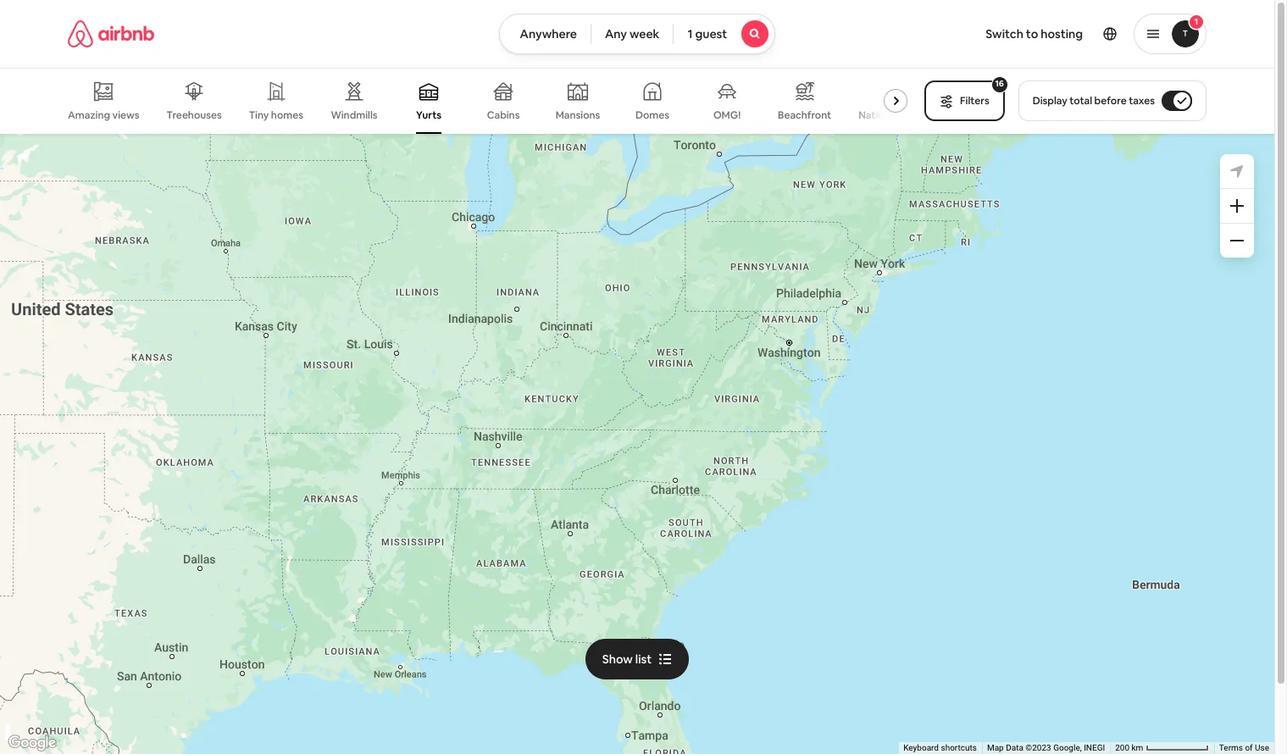 Task type: describe. For each thing, give the bounding box(es) containing it.
zoom in image
[[1231, 199, 1245, 213]]

national parks
[[859, 108, 928, 122]]

filters
[[961, 94, 990, 108]]

switch
[[986, 26, 1024, 42]]

©2023
[[1026, 744, 1052, 753]]

switch to hosting link
[[976, 16, 1094, 52]]

anywhere
[[520, 26, 577, 42]]

treehouses
[[167, 109, 222, 122]]

use
[[1256, 744, 1270, 753]]

show list button
[[586, 639, 689, 680]]

homes
[[271, 109, 304, 122]]

domes
[[636, 109, 670, 122]]

week
[[630, 26, 660, 42]]

tiny homes
[[249, 109, 304, 122]]

200 km button
[[1111, 743, 1215, 755]]

total
[[1070, 94, 1093, 108]]

zoom out image
[[1231, 234, 1245, 248]]

group containing amazing views
[[68, 68, 928, 134]]

parks
[[901, 108, 928, 122]]

before
[[1095, 94, 1127, 108]]

keyboard
[[904, 744, 939, 753]]

mansions
[[556, 109, 601, 122]]

google map
showing 0 stays. region
[[0, 134, 1275, 755]]

guest
[[696, 26, 728, 42]]

1 guest button
[[674, 14, 776, 54]]

display total before taxes button
[[1019, 81, 1207, 121]]

1 button
[[1134, 14, 1207, 54]]

none search field containing anywhere
[[499, 14, 776, 54]]

hosting
[[1041, 26, 1084, 42]]

show
[[603, 652, 633, 667]]

to
[[1027, 26, 1039, 42]]

any week button
[[591, 14, 674, 54]]

anywhere button
[[499, 14, 592, 54]]

google,
[[1054, 744, 1082, 753]]



Task type: locate. For each thing, give the bounding box(es) containing it.
200
[[1116, 744, 1130, 753]]

display
[[1033, 94, 1068, 108]]

1
[[1195, 16, 1199, 27], [688, 26, 693, 42]]

None search field
[[499, 14, 776, 54]]

yurts
[[416, 109, 442, 122]]

group
[[68, 68, 928, 134]]

shortcuts
[[942, 744, 978, 753]]

map
[[988, 744, 1004, 753]]

profile element
[[796, 0, 1207, 68]]

terms
[[1220, 744, 1244, 753]]

any
[[605, 26, 627, 42]]

1 inside button
[[688, 26, 693, 42]]

data
[[1007, 744, 1024, 753]]

terms of use
[[1220, 744, 1270, 753]]

1 inside dropdown button
[[1195, 16, 1199, 27]]

amazing views
[[68, 108, 140, 122]]

display total before taxes
[[1033, 94, 1156, 108]]

cabins
[[487, 109, 520, 122]]

any week
[[605, 26, 660, 42]]

inegi
[[1085, 744, 1106, 753]]

switch to hosting
[[986, 26, 1084, 42]]

of
[[1246, 744, 1254, 753]]

terms of use link
[[1220, 744, 1270, 753]]

filters button
[[925, 81, 1005, 121]]

omg!
[[714, 109, 741, 122]]

beachfront
[[778, 109, 832, 122]]

1 for 1
[[1195, 16, 1199, 27]]

national
[[859, 108, 899, 122]]

google image
[[4, 733, 60, 755]]

0 horizontal spatial 1
[[688, 26, 693, 42]]

200 km
[[1116, 744, 1146, 753]]

views
[[112, 108, 140, 122]]

km
[[1132, 744, 1144, 753]]

keyboard shortcuts button
[[904, 743, 978, 755]]

list
[[636, 652, 652, 667]]

taxes
[[1129, 94, 1156, 108]]

map data ©2023 google, inegi
[[988, 744, 1106, 753]]

1 horizontal spatial 1
[[1195, 16, 1199, 27]]

keyboard shortcuts
[[904, 744, 978, 753]]

tiny
[[249, 109, 269, 122]]

1 guest
[[688, 26, 728, 42]]

show list
[[603, 652, 652, 667]]

windmills
[[331, 109, 378, 122]]

1 for 1 guest
[[688, 26, 693, 42]]

amazing
[[68, 108, 110, 122]]



Task type: vqa. For each thing, say whether or not it's contained in the screenshot.
5 inside Pacific City, Oregon 52 Miles Away 5 Nights · Nov 2 – 7
no



